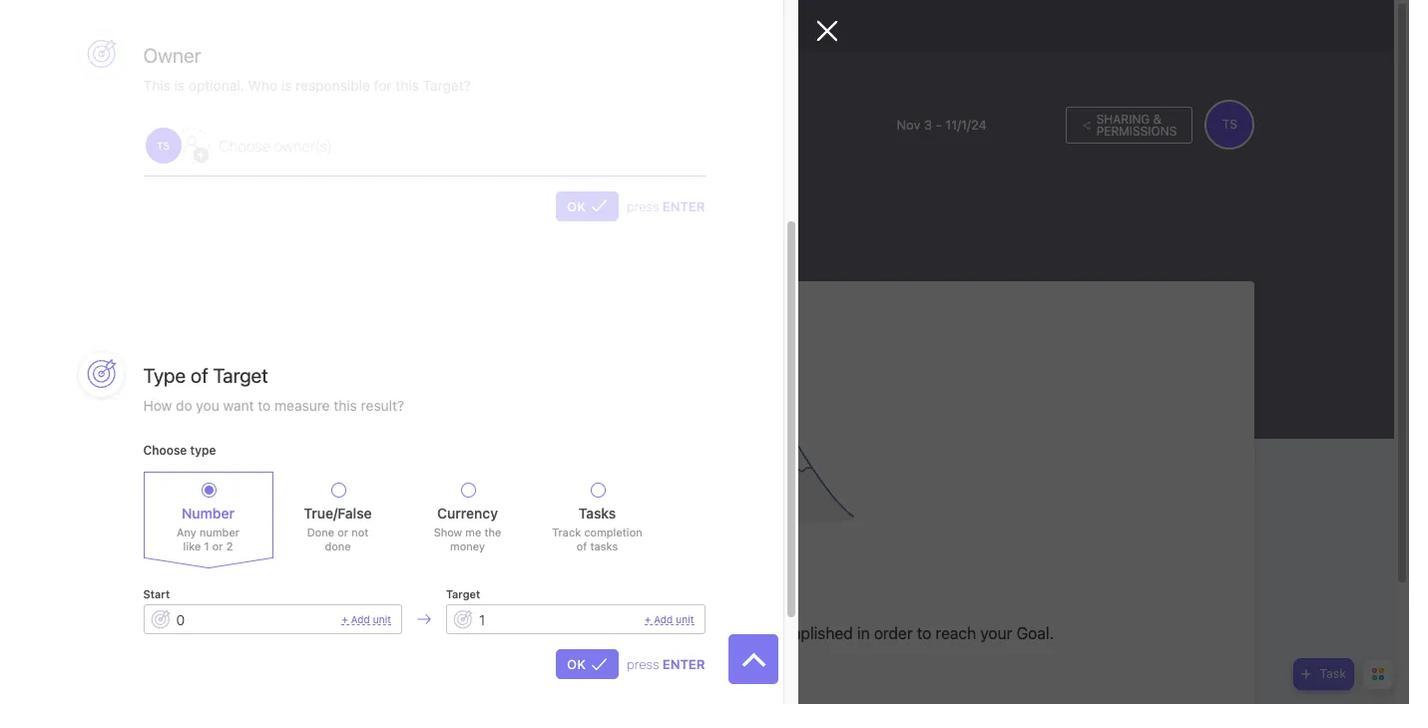 Task type: describe. For each thing, give the bounding box(es) containing it.
10
[[287, 163, 302, 180]]

enter for 2nd ok button from the bottom
[[663, 198, 705, 214]]

number
[[182, 506, 235, 523]]

or inside true/false done or not done
[[338, 526, 348, 539]]

currency show me the money
[[434, 506, 502, 553]]

completion
[[584, 526, 643, 539]]

type
[[190, 444, 216, 459]]

show
[[434, 526, 462, 539]]

0 number field
[[477, 611, 645, 630]]

owner
[[143, 44, 201, 67]]

currency
[[437, 506, 498, 523]]

choose owner(s)
[[219, 137, 332, 155]]

+ add unit for start
[[342, 614, 391, 626]]

number any number like 1 or 2
[[177, 506, 240, 553]]

lose 100 lbs
[[255, 110, 397, 139]]

of inside tasks track completion of tasks
[[577, 540, 587, 553]]

1
[[204, 540, 209, 553]]

me
[[466, 526, 481, 539]]

choose for choose owner(s)
[[219, 137, 271, 155]]

or inside number any number like 1 or 2
[[212, 540, 223, 553]]

start
[[143, 588, 170, 601]]

any
[[177, 526, 196, 539]]

number
[[200, 526, 240, 539]]

+ for target
[[645, 614, 651, 626]]

done
[[325, 540, 351, 553]]

result?
[[361, 397, 404, 414]]

measurable
[[517, 625, 601, 643]]

pieces
[[606, 625, 653, 643]]

add for target
[[654, 614, 673, 626]]

&
[[1154, 111, 1162, 126]]

this
[[334, 397, 357, 414]]

dialog containing owner
[[0, 0, 839, 705]]

be
[[730, 625, 748, 643]]

are
[[398, 625, 421, 643]]

to inside type of target how do you want to measure this result?
[[258, 397, 271, 414]]

2
[[226, 540, 233, 553]]

ok for 2nd ok button from the bottom
[[567, 198, 586, 214]]

1 vertical spatial target
[[446, 588, 481, 601]]



Task type: vqa. For each thing, say whether or not it's contained in the screenshot.
leftmost 'Add Task'
no



Task type: locate. For each thing, give the bounding box(es) containing it.
lbs
[[360, 110, 392, 139], [306, 163, 325, 180]]

dialog
[[0, 0, 839, 705]]

to right want
[[258, 397, 271, 414]]

add left are
[[351, 614, 370, 626]]

press enter for 2nd ok button from the bottom
[[627, 198, 705, 214]]

2 press from the top
[[627, 657, 659, 673]]

target
[[213, 364, 268, 387], [446, 588, 481, 601]]

1 vertical spatial to
[[917, 625, 932, 643]]

add for start
[[351, 614, 370, 626]]

1 vertical spatial press enter
[[627, 657, 705, 673]]

choose for choose type
[[143, 444, 187, 459]]

you
[[196, 397, 219, 414]]

0 vertical spatial lbs
[[360, 110, 392, 139]]

that
[[657, 625, 686, 643]]

true/false
[[304, 506, 372, 523]]

unit for target
[[676, 614, 694, 626]]

0 horizontal spatial choose
[[143, 444, 187, 459]]

unit for start
[[373, 614, 391, 626]]

or up done
[[338, 526, 348, 539]]

0 horizontal spatial to
[[258, 397, 271, 414]]

or
[[338, 526, 348, 539], [212, 540, 223, 553]]

sharing
[[1097, 111, 1150, 126]]

2 ok from the top
[[567, 657, 586, 673]]

0 horizontal spatial target
[[213, 364, 268, 387]]

0 horizontal spatial add
[[351, 614, 370, 626]]

1 unit from the left
[[373, 614, 391, 626]]

1 vertical spatial choose
[[143, 444, 187, 459]]

target inside type of target how do you want to measure this result?
[[213, 364, 268, 387]]

press
[[627, 198, 659, 214], [627, 657, 659, 673]]

specific
[[425, 625, 482, 643]]

type of target how do you want to measure this result?
[[143, 364, 404, 414]]

1 vertical spatial of
[[577, 540, 587, 553]]

1 horizontal spatial or
[[338, 526, 348, 539]]

0 vertical spatial press
[[627, 198, 659, 214]]

ok
[[567, 198, 586, 214], [567, 657, 586, 673]]

how
[[143, 397, 172, 414]]

2 press enter from the top
[[627, 657, 705, 673]]

enter for 1st ok button from the bottom of the page
[[663, 657, 705, 673]]

unit
[[373, 614, 391, 626], [676, 614, 694, 626]]

lbs right 10
[[306, 163, 325, 180]]

permissions
[[1097, 123, 1177, 138]]

press for 2nd ok button from the bottom
[[627, 198, 659, 214]]

1 horizontal spatial to
[[917, 625, 932, 643]]

+ left that
[[645, 614, 651, 626]]

of up you at the left of the page
[[191, 364, 208, 387]]

+ add unit left are
[[342, 614, 391, 626]]

0 vertical spatial to
[[258, 397, 271, 414]]

sharing & permissions
[[1097, 111, 1177, 138]]

target up the "specific"
[[446, 588, 481, 601]]

reach
[[936, 625, 977, 643]]

accomplished
[[753, 625, 853, 643]]

0 horizontal spatial unit
[[373, 614, 391, 626]]

0 vertical spatial press enter
[[627, 198, 705, 214]]

None number field
[[174, 611, 342, 630]]

unit left be
[[676, 614, 694, 626]]

do
[[176, 397, 192, 414]]

0 vertical spatial of
[[191, 364, 208, 387]]

and
[[486, 625, 513, 643]]

not
[[352, 526, 369, 539]]

1 + from the left
[[342, 614, 348, 626]]

task
[[1320, 667, 1347, 682]]

add right pieces at left
[[654, 614, 673, 626]]

1 vertical spatial lbs
[[306, 163, 325, 180]]

lose
[[255, 110, 307, 139]]

1 ok button from the top
[[556, 191, 619, 221]]

0 horizontal spatial + add unit
[[342, 614, 391, 626]]

+ add unit
[[342, 614, 391, 626], [645, 614, 694, 626]]

1 vertical spatial ok
[[567, 657, 586, 673]]

1 vertical spatial enter
[[663, 657, 705, 673]]

targets are specific and measurable pieces that must be accomplished in order to reach your goal.
[[340, 625, 1054, 643]]

choose
[[219, 137, 271, 155], [143, 444, 187, 459]]

1 horizontal spatial lbs
[[360, 110, 392, 139]]

1 + add unit from the left
[[342, 614, 391, 626]]

enter
[[663, 198, 705, 214], [663, 657, 705, 673]]

2 ok button from the top
[[556, 650, 619, 680]]

money
[[450, 540, 485, 553]]

1 horizontal spatial target
[[446, 588, 481, 601]]

0 vertical spatial enter
[[663, 198, 705, 214]]

tasks
[[591, 540, 618, 553]]

unit left are
[[373, 614, 391, 626]]

add
[[351, 614, 370, 626], [654, 614, 673, 626]]

+ for start
[[342, 614, 348, 626]]

1 press from the top
[[627, 198, 659, 214]]

1 horizontal spatial of
[[577, 540, 587, 553]]

1 enter from the top
[[663, 198, 705, 214]]

1 vertical spatial ok button
[[556, 650, 619, 680]]

ok for 1st ok button from the bottom of the page
[[567, 657, 586, 673]]

0 vertical spatial ok button
[[556, 191, 619, 221]]

of inside type of target how do you want to measure this result?
[[191, 364, 208, 387]]

lbs right "100"
[[360, 110, 392, 139]]

100
[[312, 110, 354, 139]]

0 horizontal spatial of
[[191, 364, 208, 387]]

choose left owner(s)
[[219, 137, 271, 155]]

1 horizontal spatial + add unit
[[645, 614, 694, 626]]

0 vertical spatial ok
[[567, 198, 586, 214]]

track
[[552, 526, 581, 539]]

1 add from the left
[[351, 614, 370, 626]]

want
[[223, 397, 254, 414]]

0 horizontal spatial lbs
[[306, 163, 325, 180]]

of down track
[[577, 540, 587, 553]]

targets
[[340, 625, 394, 643]]

press enter for 1st ok button from the bottom of the page
[[627, 657, 705, 673]]

true/false done or not done
[[304, 506, 372, 553]]

+ add unit left be
[[645, 614, 694, 626]]

tasks track completion of tasks
[[552, 506, 643, 553]]

like
[[183, 540, 201, 553]]

+ left are
[[342, 614, 348, 626]]

target up want
[[213, 364, 268, 387]]

1 horizontal spatial unit
[[676, 614, 694, 626]]

+
[[342, 614, 348, 626], [645, 614, 651, 626]]

2 + from the left
[[645, 614, 651, 626]]

2 + add unit from the left
[[645, 614, 694, 626]]

measure
[[275, 397, 330, 414]]

choose type
[[143, 444, 216, 459]]

done
[[307, 526, 335, 539]]

order
[[874, 625, 913, 643]]

0 horizontal spatial or
[[212, 540, 223, 553]]

to
[[258, 397, 271, 414], [917, 625, 932, 643]]

0 vertical spatial or
[[338, 526, 348, 539]]

1 ok from the top
[[567, 198, 586, 214]]

2 unit from the left
[[676, 614, 694, 626]]

press enter
[[627, 198, 705, 214], [627, 657, 705, 673]]

the
[[485, 526, 502, 539]]

ok button
[[556, 191, 619, 221], [556, 650, 619, 680]]

1 horizontal spatial choose
[[219, 137, 271, 155]]

0 vertical spatial target
[[213, 364, 268, 387]]

or right '1'
[[212, 540, 223, 553]]

must
[[690, 625, 726, 643]]

1 horizontal spatial +
[[645, 614, 651, 626]]

1 vertical spatial or
[[212, 540, 223, 553]]

1 press enter from the top
[[627, 198, 705, 214]]

press for 1st ok button from the bottom of the page
[[627, 657, 659, 673]]

1 horizontal spatial add
[[654, 614, 673, 626]]

in
[[858, 625, 870, 643]]

+ add unit for target
[[645, 614, 694, 626]]

owner(s)
[[274, 137, 332, 155]]

of
[[191, 364, 208, 387], [577, 540, 587, 553]]

1 vertical spatial press
[[627, 657, 659, 673]]

0 vertical spatial choose
[[219, 137, 271, 155]]

to right order
[[917, 625, 932, 643]]

2 enter from the top
[[663, 657, 705, 673]]

tasks
[[579, 506, 616, 523]]

0 horizontal spatial +
[[342, 614, 348, 626]]

type
[[143, 364, 186, 387]]

your
[[981, 625, 1013, 643]]

goal.
[[1017, 625, 1054, 643]]

10 lbs
[[287, 163, 325, 180]]

choose left "type"
[[143, 444, 187, 459]]

2 add from the left
[[654, 614, 673, 626]]



